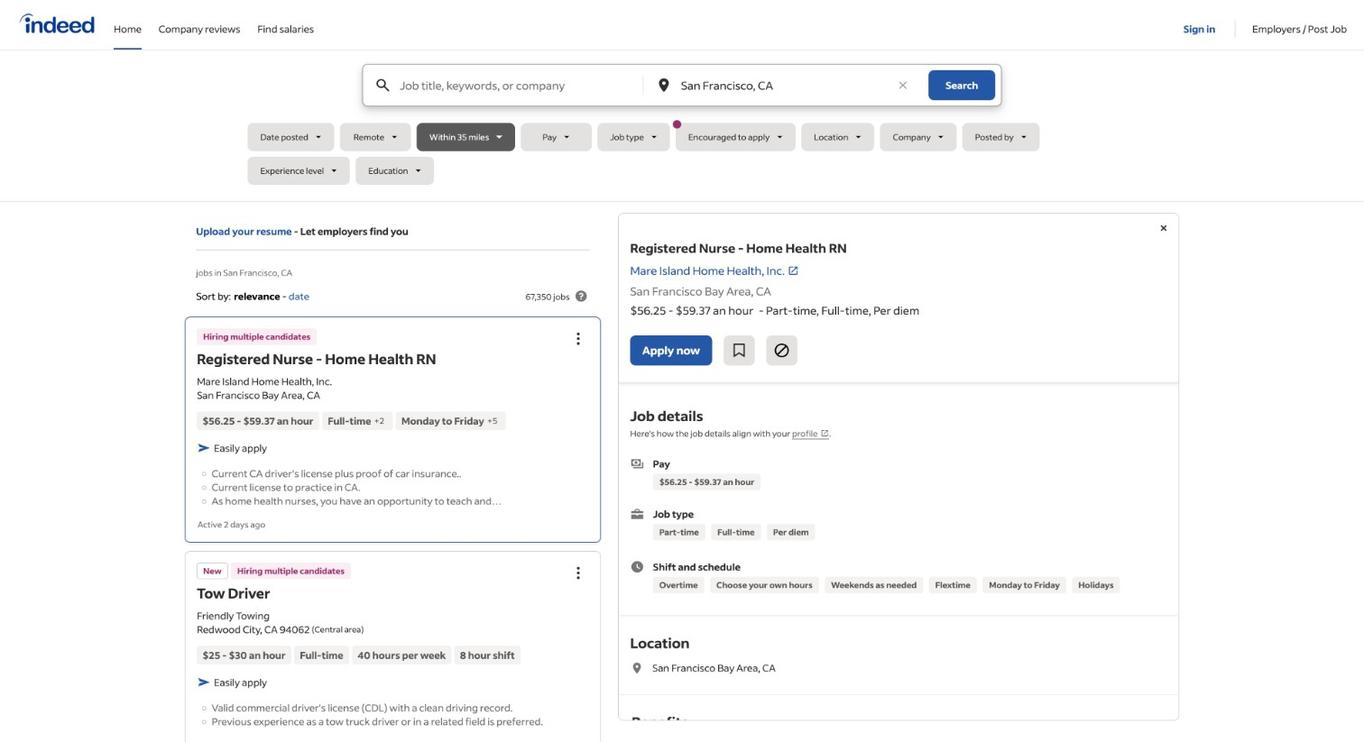 Task type: describe. For each thing, give the bounding box(es) containing it.
job actions for registered nurse - home health rn is collapsed image
[[724, 434, 745, 455]]

Edit location text field
[[861, 85, 1129, 139]]

search: Job title, keywords, or company text field
[[504, 85, 815, 139]]

job preferences (opens in a new window) image
[[1042, 563, 1053, 574]]



Task type: vqa. For each thing, say whether or not it's contained in the screenshot.
Messages Unread count 0 IMAGE
no



Task type: locate. For each thing, give the bounding box(es) containing it.
None search field
[[314, 84, 1364, 250]]

help icon image
[[727, 378, 749, 400]]



